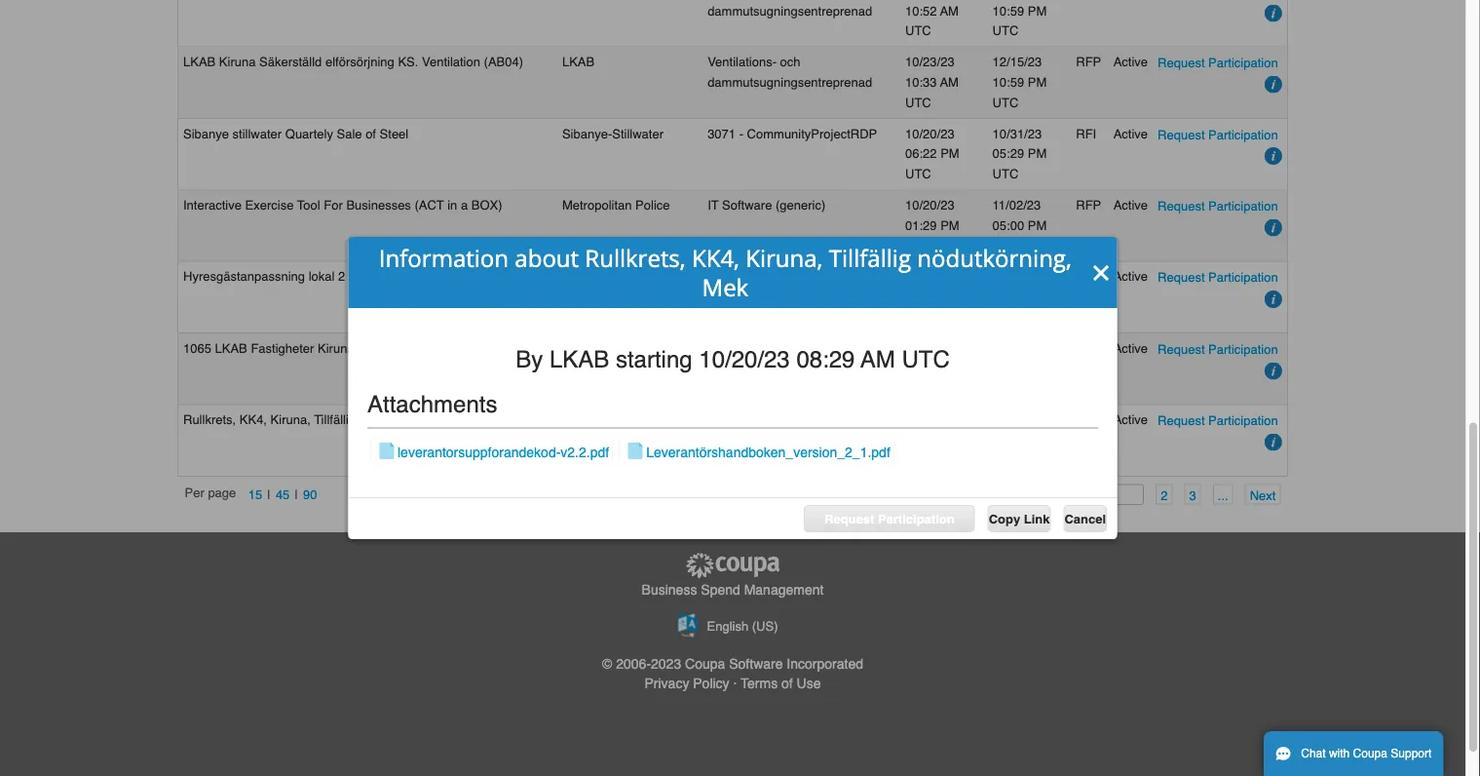 Task type: vqa. For each thing, say whether or not it's contained in the screenshot.


Task type: describe. For each thing, give the bounding box(es) containing it.
pm for 11/15/23 04:00 pm utc
[[1028, 433, 1047, 447]]

10/20/23 for 11/02/23 05:00 pm utc
[[906, 198, 955, 212]]

pm for 10/31/23 05:29 pm utc
[[1028, 146, 1047, 161]]

sibanye
[[183, 126, 229, 141]]

och inside ventilations- och dammutsugningsentreprenad
[[781, 55, 801, 69]]

leverantorsuppforandekod-v2.2.pdf
[[398, 444, 609, 459]]

request for 10/31/23 05:29 pm utc
[[1158, 127, 1206, 142]]

1 vertical spatial mek
[[440, 412, 464, 427]]

information about rullkrets, kk4, kiruna, tillfällig nödutkörning, mek
[[379, 242, 1072, 303]]

leverantörshandboken_version_2_1.pdf
[[647, 444, 891, 459]]

pm for 10/20/23 06:22 pm utc
[[941, 146, 960, 161]]

90
[[303, 487, 317, 501]]

it
[[708, 198, 719, 212]]

10/20/23 for 11/15/23 04:00 pm utc
[[906, 412, 955, 427]]

1 vertical spatial software
[[729, 656, 783, 672]]

pm for 11/02/23 05:00 pm utc
[[1028, 218, 1047, 233]]

hyresgästanpassning
[[183, 269, 305, 284]]

participation for 10/31/23 05:29 pm utc
[[1209, 127, 1279, 142]]

request participation button for 10/31/23 05:29 pm utc
[[1158, 124, 1279, 145]]

elförsörjning
[[326, 55, 395, 69]]

kiruna, inside information about rullkrets, kk4, kiruna, tillfällig nödutkörning, mek
[[746, 242, 823, 273]]

3
[[1190, 488, 1197, 502]]

request for 11/02/23 05:00 pm utc
[[1158, 199, 1206, 213]]

2023
[[651, 656, 682, 672]]

participation for 11/15/23 04:00 pm utc
[[1209, 413, 1279, 428]]

10/20/23 08:29 am utc
[[906, 412, 959, 468]]

dammutsugningsentreprenad
[[708, 75, 873, 89]]

coupa supplier portal image
[[684, 552, 782, 579]]

active for 11/02/23 05:00 pm utc
[[1114, 198, 1149, 212]]

rör-entreprenad
[[708, 341, 801, 355]]

navigation containing prev
[[1044, 484, 1282, 505]]

participation for 11/02/23 05:00 pm utc
[[1209, 199, 1279, 213]]

it software (generic)
[[708, 198, 826, 212]]

10:33
[[906, 75, 937, 89]]

10/20/23 for 11/26/23 10:59 pm utc
[[906, 269, 955, 284]]

nkc
[[384, 269, 411, 284]]

0 horizontal spatial 2
[[338, 269, 345, 284]]

10/23/23 10:33 am utc
[[906, 55, 959, 110]]

by
[[516, 346, 543, 372]]

0 vertical spatial kiruna
[[219, 55, 256, 69]]

utc for 10/20/23 01:20 pm utc
[[906, 310, 932, 324]]

navigation containing per page
[[185, 484, 322, 505]]

0 vertical spatial software
[[723, 198, 773, 212]]

leverantorsuppforandekod-v2.2.pdf link
[[398, 444, 609, 459]]

utc for 10/20/23 08:29 am utc
[[906, 453, 932, 468]]

information about rullkrets, kk4, kiruna, tillfällig nödutkörning, mek dialog
[[349, 237, 1118, 539]]

stillwater
[[233, 126, 282, 141]]

rivningsentreprenad
[[708, 290, 820, 304]]

kk4, inside information about rullkrets, kk4, kiruna, tillfällig nödutkörning, mek
[[692, 242, 740, 273]]

3 button
[[1185, 484, 1202, 504]]

ks.
[[398, 55, 419, 69]]

©
[[603, 656, 613, 672]]

businesses
[[346, 198, 411, 212]]

sibanye stillwater quartely sale of steel
[[183, 126, 409, 141]]

english (us)
[[707, 619, 778, 634]]

page
[[208, 485, 236, 500]]

kv.10
[[349, 269, 380, 284]]

request participation for 11/15/23 04:00 pm utc
[[1158, 413, 1279, 428]]

rfp for 11/15/23 04:00 pm utc
[[1077, 412, 1102, 427]]

rullkrets, kk4, kiruna, tillfällig nödutkörning, mek
[[183, 412, 464, 427]]

0 horizontal spatial nödutkörning,
[[359, 412, 436, 427]]

Jump to page number field
[[1103, 484, 1145, 505]]

15
[[248, 487, 262, 501]]

next
[[1251, 488, 1277, 502]]

am for 10/20/23 08:29 am utc
[[941, 433, 959, 447]]

utc for 10/20/23 11:19 am utc
[[906, 381, 932, 396]]

business spend management
[[642, 581, 824, 597]]

45
[[276, 487, 290, 501]]

request participation button for 12/15/23 10:59 pm utc
[[1158, 53, 1279, 73]]

12/15/23
[[993, 55, 1042, 69]]

leverantörshandboken_version_2_1.pdf link
[[647, 444, 891, 459]]

privacy policy
[[645, 676, 730, 691]]

1065 lkab fastigheter kiruna relining 2024
[[183, 341, 436, 355]]

utc for 11/15/23 04:00 pm utc
[[993, 453, 1019, 468]]

11/02/23
[[993, 198, 1041, 212]]

pm for 12/15/23 10:59 pm utc
[[1028, 75, 1047, 89]]

lkab kiruna säkerställd elförsörjning ks. ventilation (ab04)
[[183, 55, 524, 69]]

link
[[1024, 512, 1050, 526]]

terms of use
[[741, 676, 821, 691]]

0 horizontal spatial tillfällig
[[314, 412, 356, 427]]

5 active from the top
[[1114, 341, 1149, 355]]

lkab inside information about rullkrets, kk4, kiruna, tillfällig nödutkörning, mek dialog
[[550, 346, 610, 372]]

0 vertical spatial of
[[366, 126, 376, 141]]

per page
[[185, 485, 236, 500]]

pm for 10/20/23 01:29 pm utc
[[941, 218, 960, 233]]

12/15/23 10:59 pm utc
[[993, 55, 1047, 110]]

information
[[379, 242, 509, 273]]

business
[[642, 581, 697, 597]]

metropolitan police
[[562, 198, 670, 212]]

3071
[[708, 126, 736, 141]]

for
[[324, 198, 343, 212]]

per
[[185, 485, 205, 500]]

© 2006-2023 coupa software incorporated
[[603, 656, 864, 672]]

terms of use link
[[741, 676, 821, 691]]

utc for 10/20/23 06:22 pm utc
[[906, 167, 932, 181]]

-
[[740, 126, 744, 141]]

quartely
[[285, 126, 333, 141]]

ventilations-
[[708, 55, 777, 69]]

active for 11/26/23 10:59 pm utc
[[1114, 269, 1149, 284]]

entreprenad for rör-
[[733, 341, 801, 355]]

utc for 11/02/23 05:00 pm utc
[[993, 238, 1019, 253]]

(ab04)
[[484, 55, 524, 69]]

nödutkörning, inside information about rullkrets, kk4, kiruna, tillfällig nödutkörning, mek
[[918, 242, 1072, 273]]

request inside information about rullkrets, kk4, kiruna, tillfällig nödutkörning, mek dialog
[[825, 512, 875, 526]]

10:59 for 11/26/23
[[993, 290, 1025, 304]]

active for 12/15/23 10:59 pm utc
[[1114, 55, 1149, 69]]

active for 10/31/23 05:29 pm utc
[[1114, 126, 1149, 141]]

11/15/23 04:00 pm utc
[[993, 412, 1047, 468]]

with
[[1330, 747, 1351, 760]]

in
[[448, 198, 458, 212]]

incorporated
[[787, 656, 864, 672]]

management
[[745, 581, 824, 597]]

0 vertical spatial coupa
[[685, 656, 726, 672]]

utc for 11/26/23 10:59 pm utc
[[993, 310, 1019, 324]]

spend
[[701, 581, 741, 597]]

1065
[[183, 341, 211, 355]]

attachments
[[368, 391, 498, 418]]

1 horizontal spatial kiruna
[[318, 341, 354, 355]]

policy
[[693, 676, 730, 691]]

3071 - communityprojectrdp
[[708, 126, 878, 141]]

hyresgästanpassning lokal 2 kv.10 nkc
[[183, 269, 411, 284]]

prev
[[1061, 488, 1087, 502]]

metropolitan
[[562, 198, 632, 212]]

2 inside button
[[1161, 488, 1168, 502]]

rör-
[[708, 341, 733, 355]]

01:20
[[906, 290, 937, 304]]

mark-
[[708, 269, 740, 284]]

coupa inside chat with coupa support button
[[1354, 747, 1388, 760]]



Task type: locate. For each thing, give the bounding box(es) containing it.
about
[[515, 242, 579, 273]]

kiruna, down "fastigheter"
[[271, 412, 311, 427]]

0 vertical spatial och
[[781, 55, 801, 69]]

pm inside 10/31/23 05:29 pm utc
[[1028, 146, 1047, 161]]

chat with coupa support
[[1302, 747, 1433, 760]]

10/20/23
[[906, 126, 955, 141], [906, 198, 955, 212], [906, 269, 955, 284], [906, 341, 955, 355], [699, 346, 790, 372], [906, 412, 955, 427]]

1 vertical spatial coupa
[[1354, 747, 1388, 760]]

2
[[338, 269, 345, 284], [1161, 488, 1168, 502]]

6 active from the top
[[1114, 412, 1149, 427]]

active
[[1114, 55, 1149, 69], [1114, 126, 1149, 141], [1114, 198, 1149, 212], [1114, 269, 1149, 284], [1114, 341, 1149, 355], [1114, 412, 1149, 427]]

2 10:59 from the top
[[993, 290, 1025, 304]]

kk4, up 15
[[240, 412, 267, 427]]

säkerställd
[[259, 55, 322, 69]]

08:29 down 11:19
[[906, 433, 937, 447]]

1 horizontal spatial coupa
[[1354, 747, 1388, 760]]

utc for 12/15/23 10:59 pm utc
[[993, 95, 1019, 110]]

utc inside the 10/20/23 01:29 pm utc
[[906, 238, 932, 253]]

1 vertical spatial tillfällig
[[314, 412, 356, 427]]

request participation button for 11/02/23 05:00 pm utc
[[1158, 196, 1279, 216]]

utc for 10/23/23 10:33 am utc
[[906, 95, 932, 110]]

1 navigation from the left
[[185, 484, 322, 505]]

0 horizontal spatial of
[[366, 126, 376, 141]]

10/20/23 06:22 pm utc
[[906, 126, 960, 181]]

1 horizontal spatial nödutkörning,
[[918, 242, 1072, 273]]

close image
[[1092, 263, 1112, 283]]

(us)
[[752, 619, 778, 634]]

nödutkörning, down relining
[[359, 412, 436, 427]]

request participation inside information about rullkrets, kk4, kiruna, tillfällig nödutkörning, mek dialog
[[825, 512, 955, 526]]

1 vertical spatial och
[[783, 269, 803, 284]]

ventilations- och dammutsugningsentreprenad
[[708, 55, 873, 89]]

0 horizontal spatial coupa
[[685, 656, 726, 672]]

10/20/23 up 11:19
[[906, 341, 955, 355]]

nödutkörning,
[[918, 242, 1072, 273], [359, 412, 436, 427]]

request participation button
[[1158, 53, 1279, 73], [1158, 124, 1279, 145], [1158, 196, 1279, 216], [1158, 267, 1279, 288], [1158, 339, 1279, 359], [1158, 410, 1279, 431], [804, 505, 976, 532]]

navigation
[[185, 484, 322, 505], [1044, 484, 1282, 505]]

3 active from the top
[[1114, 198, 1149, 212]]

11/15/23
[[993, 412, 1041, 427]]

0 vertical spatial kk4,
[[692, 242, 740, 273]]

1 vertical spatial kiruna,
[[271, 412, 311, 427]]

am inside 10/23/23 10:33 am utc
[[941, 75, 959, 89]]

pm inside 12/15/23 10:59 pm utc
[[1028, 75, 1047, 89]]

utc for 10/20/23 01:29 pm utc
[[906, 238, 932, 253]]

coupa up policy
[[685, 656, 726, 672]]

0 vertical spatial mek
[[702, 271, 749, 303]]

1 vertical spatial nödutkörning,
[[359, 412, 436, 427]]

och inside mark-, bygg- och rivningsentreprenad
[[783, 269, 803, 284]]

utc for 10/31/23 05:29 pm utc
[[993, 167, 1019, 181]]

rullkrets, down 1065
[[183, 412, 236, 427]]

coupa right with
[[1354, 747, 1388, 760]]

request participation
[[1158, 56, 1279, 70], [1158, 127, 1279, 142], [1158, 199, 1279, 213], [1158, 270, 1279, 285], [1158, 342, 1279, 356], [1158, 413, 1279, 428], [825, 512, 955, 526]]

2 right lokal
[[338, 269, 345, 284]]

software right 'it'
[[723, 198, 773, 212]]

10:59 down 12/15/23
[[993, 75, 1025, 89]]

utc inside 10/20/23 06:22 pm utc
[[906, 167, 932, 181]]

am inside information about rullkrets, kk4, kiruna, tillfällig nödutkörning, mek dialog
[[861, 346, 896, 372]]

0 vertical spatial 2
[[338, 269, 345, 284]]

0 vertical spatial entreprenad
[[733, 341, 801, 355]]

bygg-
[[747, 269, 779, 284]]

kk4, left ,
[[692, 242, 740, 273]]

45 button
[[271, 484, 295, 504]]

4 rfp from the top
[[1077, 412, 1102, 427]]

1 horizontal spatial navigation
[[1044, 484, 1282, 505]]

15 button
[[243, 484, 267, 504]]

request participation for 11/26/23 10:59 pm utc
[[1158, 270, 1279, 285]]

0 horizontal spatial 08:29
[[797, 346, 855, 372]]

1 horizontal spatial 2
[[1161, 488, 1168, 502]]

pm down 11/02/23
[[1028, 218, 1047, 233]]

next button
[[1246, 484, 1282, 504]]

request participation button for 11/26/23 10:59 pm utc
[[1158, 267, 1279, 288]]

10:59 down 11/26/23
[[993, 290, 1025, 304]]

08:29 inside the 10/20/23 08:29 am utc
[[906, 433, 937, 447]]

10:59 inside 11/26/23 10:59 pm utc
[[993, 290, 1025, 304]]

leverantorsuppforandekod-
[[398, 444, 561, 459]]

mek inside information about rullkrets, kk4, kiruna, tillfällig nödutkörning, mek
[[702, 271, 749, 303]]

utc inside 10/23/23 10:33 am utc
[[906, 95, 932, 110]]

rullkrets, inside information about rullkrets, kk4, kiruna, tillfällig nödutkörning, mek
[[585, 242, 686, 273]]

kiruna left relining
[[318, 341, 354, 355]]

copy link button
[[988, 505, 1051, 532]]

1 horizontal spatial kk4,
[[692, 242, 740, 273]]

04:00
[[993, 433, 1025, 447]]

software
[[723, 198, 773, 212], [729, 656, 783, 672]]

fastigheter
[[251, 341, 314, 355]]

starting
[[616, 346, 693, 372]]

4 active from the top
[[1114, 269, 1149, 284]]

utc
[[906, 95, 932, 110], [993, 95, 1019, 110], [906, 167, 932, 181], [993, 167, 1019, 181], [906, 238, 932, 253], [993, 238, 1019, 253], [906, 310, 932, 324], [993, 310, 1019, 324], [902, 346, 950, 372], [906, 381, 932, 396], [906, 453, 932, 468], [993, 453, 1019, 468]]

steel
[[380, 126, 409, 141]]

by lkab starting 10/20/23 08:29 am utc
[[516, 346, 950, 372]]

|
[[267, 487, 271, 502], [295, 487, 298, 502]]

request for 11/26/23 10:59 pm utc
[[1158, 270, 1206, 285]]

pm down 12/15/23
[[1028, 75, 1047, 89]]

participation inside information about rullkrets, kk4, kiruna, tillfällig nödutkörning, mek dialog
[[878, 512, 955, 526]]

10/20/23 up 06:22
[[906, 126, 955, 141]]

06:22
[[906, 146, 937, 161]]

participation
[[1209, 56, 1279, 70], [1209, 127, 1279, 142], [1209, 199, 1279, 213], [1209, 270, 1279, 285], [1209, 342, 1279, 356], [1209, 413, 1279, 428], [878, 512, 955, 526]]

mek
[[702, 271, 749, 303], [440, 412, 464, 427]]

request
[[1158, 56, 1206, 70], [1158, 127, 1206, 142], [1158, 199, 1206, 213], [1158, 270, 1206, 285], [1158, 342, 1206, 356], [1158, 413, 1206, 428], [825, 512, 875, 526]]

3 rfp from the top
[[1077, 269, 1102, 284]]

pm inside 11/02/23 05:00 pm utc
[[1028, 218, 1047, 233]]

0 vertical spatial 10:59
[[993, 75, 1025, 89]]

pm inside 10/20/23 01:20 pm utc
[[941, 290, 960, 304]]

police
[[636, 198, 670, 212]]

pm inside 11/26/23 10:59 pm utc
[[1028, 290, 1047, 304]]

0 vertical spatial nödutkörning,
[[918, 242, 1072, 273]]

pm for 11/26/23 10:59 pm utc
[[1028, 290, 1047, 304]]

rfp for 11/26/23 10:59 pm utc
[[1077, 269, 1102, 284]]

10/20/23 inside the 10/20/23 11:19 am utc
[[906, 341, 955, 355]]

am right 11:19
[[940, 361, 958, 376]]

1 active from the top
[[1114, 55, 1149, 69]]

0 vertical spatial kiruna,
[[746, 242, 823, 273]]

(act
[[415, 198, 444, 212]]

am left 04:00
[[941, 433, 959, 447]]

0 vertical spatial rullkrets,
[[585, 242, 686, 273]]

request participation for 10/31/23 05:29 pm utc
[[1158, 127, 1279, 142]]

pm down 10/31/23
[[1028, 146, 1047, 161]]

1 horizontal spatial 08:29
[[906, 433, 937, 447]]

rfp right 12/15/23
[[1077, 55, 1102, 69]]

1 horizontal spatial rullkrets,
[[585, 242, 686, 273]]

1 vertical spatial 2
[[1161, 488, 1168, 502]]

| left 90
[[295, 487, 298, 502]]

mek-entreprenad
[[708, 412, 804, 427]]

utc inside the 11/15/23 04:00 pm utc
[[993, 453, 1019, 468]]

0 vertical spatial tillfällig
[[829, 242, 912, 273]]

am inside the 10/20/23 11:19 am utc
[[940, 361, 958, 376]]

1 vertical spatial 08:29
[[906, 433, 937, 447]]

10/20/23 01:29 pm utc
[[906, 198, 960, 253]]

utc inside 11/02/23 05:00 pm utc
[[993, 238, 1019, 253]]

entreprenad for mek-
[[736, 412, 804, 427]]

1 10:59 from the top
[[993, 75, 1025, 89]]

1 vertical spatial 10:59
[[993, 290, 1025, 304]]

10/20/23 inside information about rullkrets, kk4, kiruna, tillfällig nödutkörning, mek dialog
[[699, 346, 790, 372]]

pm down 11/26/23
[[1028, 290, 1047, 304]]

request participation for 12/15/23 10:59 pm utc
[[1158, 56, 1279, 70]]

rfp for 12/15/23 10:59 pm utc
[[1077, 55, 1102, 69]]

active for 11/15/23 04:00 pm utc
[[1114, 412, 1149, 427]]

am left 11:19
[[861, 346, 896, 372]]

11:19
[[906, 361, 937, 376]]

1 rfp from the top
[[1077, 55, 1102, 69]]

am inside the 10/20/23 08:29 am utc
[[941, 433, 959, 447]]

pm inside the 10/20/23 01:29 pm utc
[[941, 218, 960, 233]]

2 rfp from the top
[[1077, 198, 1102, 212]]

use
[[797, 676, 821, 691]]

1 vertical spatial kk4,
[[240, 412, 267, 427]]

0 horizontal spatial navigation
[[185, 484, 322, 505]]

request participation button for 11/15/23 04:00 pm utc
[[1158, 410, 1279, 431]]

of left use
[[782, 676, 793, 691]]

1 vertical spatial kiruna
[[318, 341, 354, 355]]

1 | from the left
[[267, 487, 271, 502]]

0 vertical spatial 08:29
[[797, 346, 855, 372]]

0 horizontal spatial kiruna,
[[271, 412, 311, 427]]

10/20/23 up 01:20
[[906, 269, 955, 284]]

am for 10/23/23 10:33 am utc
[[941, 75, 959, 89]]

10/20/23 down the 10/20/23 11:19 am utc
[[906, 412, 955, 427]]

rfp right 11/26/23 10:59 pm utc
[[1077, 269, 1102, 284]]

utc inside the 10/20/23 08:29 am utc
[[906, 453, 932, 468]]

entreprenad
[[733, 341, 801, 355], [736, 412, 804, 427]]

tool
[[297, 198, 320, 212]]

08:29
[[797, 346, 855, 372], [906, 433, 937, 447]]

of right sale
[[366, 126, 376, 141]]

1 vertical spatial rullkrets,
[[183, 412, 236, 427]]

lkab
[[183, 55, 216, 69], [562, 55, 595, 69], [562, 269, 595, 284], [215, 341, 247, 355], [562, 341, 595, 355], [550, 346, 610, 372], [562, 412, 595, 427]]

v2.2.pdf
[[561, 444, 609, 459]]

ventilation
[[422, 55, 481, 69]]

10/20/23 inside 10/20/23 06:22 pm utc
[[906, 126, 955, 141]]

lokal
[[309, 269, 335, 284]]

participation for 12/15/23 10:59 pm utc
[[1209, 56, 1279, 70]]

am
[[941, 75, 959, 89], [861, 346, 896, 372], [940, 361, 958, 376], [941, 433, 959, 447]]

a
[[461, 198, 468, 212]]

1 vertical spatial entreprenad
[[736, 412, 804, 427]]

pm right 01:20
[[941, 290, 960, 304]]

,
[[740, 269, 744, 284]]

copy link
[[989, 512, 1050, 526]]

2 button
[[1156, 484, 1173, 504]]

utc inside 10/31/23 05:29 pm utc
[[993, 167, 1019, 181]]

10/20/23 for 10/31/23 05:29 pm utc
[[906, 126, 955, 141]]

10/31/23
[[993, 126, 1042, 141]]

10/20/23 inside 10/20/23 01:20 pm utc
[[906, 269, 955, 284]]

tillfällig inside information about rullkrets, kk4, kiruna, tillfällig nödutkörning, mek
[[829, 242, 912, 273]]

terms
[[741, 676, 778, 691]]

pm for 10/20/23 01:20 pm utc
[[941, 290, 960, 304]]

05:29
[[993, 146, 1025, 161]]

stillwater
[[612, 126, 664, 141]]

prev button
[[1056, 484, 1092, 504]]

nödutkörning, down 05:00
[[918, 242, 1072, 273]]

0 horizontal spatial |
[[267, 487, 271, 502]]

request for 12/15/23 10:59 pm utc
[[1158, 56, 1206, 70]]

08:29 inside information about rullkrets, kk4, kiruna, tillfällig nödutkörning, mek dialog
[[797, 346, 855, 372]]

1 horizontal spatial tillfällig
[[829, 242, 912, 273]]

rfp right the 11/15/23 04:00 pm utc
[[1077, 412, 1102, 427]]

cancel
[[1065, 512, 1107, 526]]

| right 15
[[267, 487, 271, 502]]

am down 10/23/23
[[941, 75, 959, 89]]

participation for 11/26/23 10:59 pm utc
[[1209, 270, 1279, 285]]

am for 10/20/23 11:19 am utc
[[940, 361, 958, 376]]

11/02/23 05:00 pm utc
[[993, 198, 1047, 253]]

10/20/23 inside the 10/20/23 01:29 pm utc
[[906, 198, 955, 212]]

rullkrets, down police
[[585, 242, 686, 273]]

0 horizontal spatial kiruna
[[219, 55, 256, 69]]

utc inside information about rullkrets, kk4, kiruna, tillfällig nödutkörning, mek dialog
[[902, 346, 950, 372]]

kk4,
[[692, 242, 740, 273], [240, 412, 267, 427]]

10:59 inside 12/15/23 10:59 pm utc
[[993, 75, 1025, 89]]

10/20/23 up 01:29
[[906, 198, 955, 212]]

och
[[781, 55, 801, 69], [783, 269, 803, 284]]

english
[[707, 619, 749, 634]]

box)
[[472, 198, 503, 212]]

interactive
[[183, 198, 242, 212]]

10/20/23 up mek-entreprenad
[[699, 346, 790, 372]]

0 horizontal spatial mek
[[440, 412, 464, 427]]

chat with coupa support button
[[1264, 731, 1444, 776]]

kiruna left the 'säkerställd'
[[219, 55, 256, 69]]

pm right 01:29
[[941, 218, 960, 233]]

10:59 for 12/15/23
[[993, 75, 1025, 89]]

privacy policy link
[[645, 676, 730, 691]]

pm inside the 11/15/23 04:00 pm utc
[[1028, 433, 1047, 447]]

och up dammutsugningsentreprenad
[[781, 55, 801, 69]]

request participation for 11/02/23 05:00 pm utc
[[1158, 199, 1279, 213]]

utc inside 11/26/23 10:59 pm utc
[[993, 310, 1019, 324]]

05:00
[[993, 218, 1025, 233]]

2 left 3
[[1161, 488, 1168, 502]]

utc inside 12/15/23 10:59 pm utc
[[993, 95, 1019, 110]]

1 horizontal spatial kiruna,
[[746, 242, 823, 273]]

2 navigation from the left
[[1044, 484, 1282, 505]]

0 horizontal spatial rullkrets,
[[183, 412, 236, 427]]

2024
[[407, 341, 436, 355]]

tillfällig down 01:29
[[829, 242, 912, 273]]

utc inside the 10/20/23 11:19 am utc
[[906, 381, 932, 396]]

utc inside 10/20/23 01:20 pm utc
[[906, 310, 932, 324]]

pm inside 10/20/23 06:22 pm utc
[[941, 146, 960, 161]]

10/20/23 inside the 10/20/23 08:29 am utc
[[906, 412, 955, 427]]

90 button
[[298, 484, 322, 504]]

2006-
[[616, 656, 651, 672]]

kiruna, up "rivningsentreprenad"
[[746, 242, 823, 273]]

11/26/23 10:59 pm utc
[[993, 269, 1047, 324]]

pm down 11/15/23
[[1028, 433, 1047, 447]]

mark-, bygg- och rivningsentreprenad
[[708, 269, 820, 304]]

(generic)
[[776, 198, 826, 212]]

tillfällig down 1065 lkab fastigheter kiruna relining 2024
[[314, 412, 356, 427]]

1 horizontal spatial of
[[782, 676, 793, 691]]

coupa
[[685, 656, 726, 672], [1354, 747, 1388, 760]]

request for 11/15/23 04:00 pm utc
[[1158, 413, 1206, 428]]

1 vertical spatial of
[[782, 676, 793, 691]]

och right 'bygg-'
[[783, 269, 803, 284]]

0 horizontal spatial kk4,
[[240, 412, 267, 427]]

1 horizontal spatial mek
[[702, 271, 749, 303]]

1 horizontal spatial |
[[295, 487, 298, 502]]

08:29 down "rivningsentreprenad"
[[797, 346, 855, 372]]

rfp up 'close' icon at the top right of page
[[1077, 198, 1102, 212]]

rfp for 11/02/23 05:00 pm utc
[[1077, 198, 1102, 212]]

11/26/23
[[993, 269, 1041, 284]]

software up the terms
[[729, 656, 783, 672]]

... button
[[1214, 484, 1234, 504]]

entreprenad down "rivningsentreprenad"
[[733, 341, 801, 355]]

2 active from the top
[[1114, 126, 1149, 141]]

pm right 06:22
[[941, 146, 960, 161]]

entreprenad up leverantörshandboken_version_2_1.pdf
[[736, 412, 804, 427]]

2 | from the left
[[295, 487, 298, 502]]

copy
[[989, 512, 1021, 526]]



